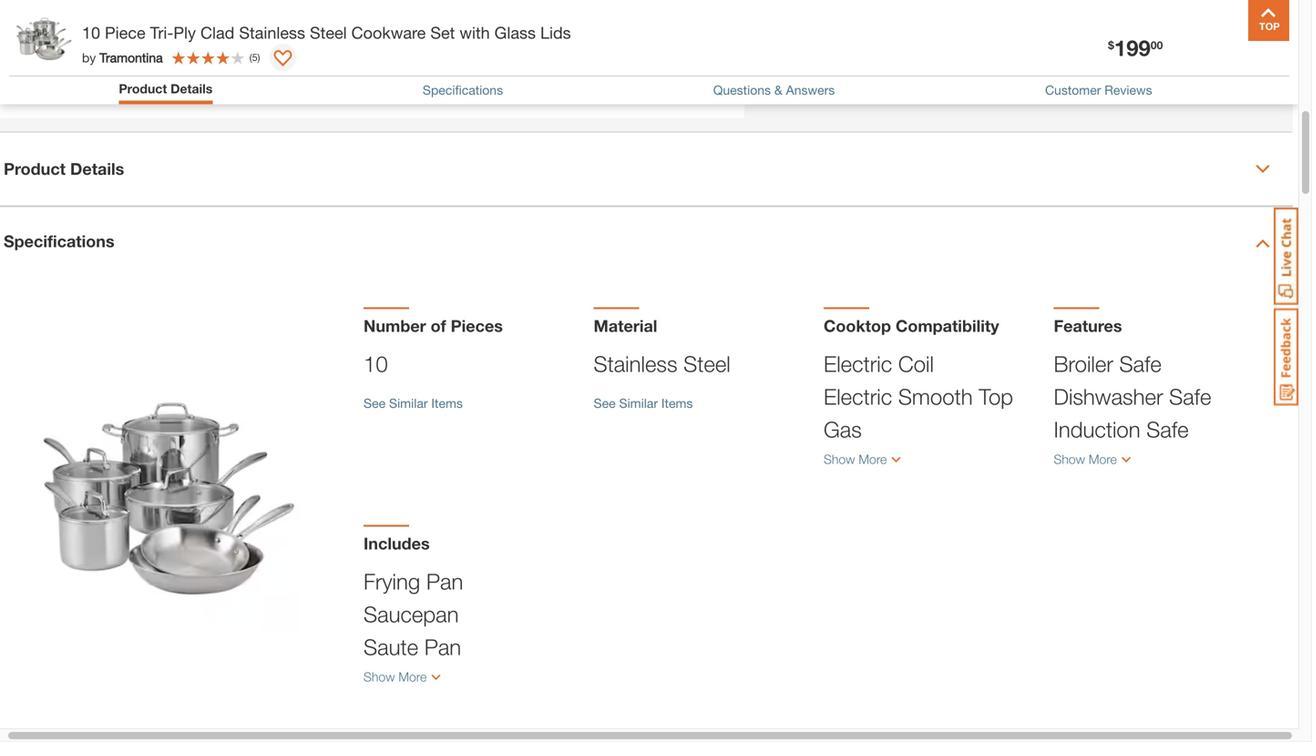 Task type: describe. For each thing, give the bounding box(es) containing it.
1 vertical spatial safe
[[1170, 384, 1212, 410]]

show more for gas
[[824, 452, 887, 467]]

the home depot logo image
[[9, 15, 67, 73]]

items for 10
[[432, 396, 463, 411]]

questions & answers
[[713, 83, 835, 98]]

10 piece tri-ply clad stainless steel cookware set with glass lids
[[82, 23, 571, 42]]

mesquite 10pm
[[111, 35, 218, 52]]

pieces
[[451, 316, 503, 336]]

tramontina
[[100, 50, 163, 65]]

199
[[1115, 35, 1151, 61]]

set
[[431, 23, 455, 42]]

0 vertical spatial safe
[[1120, 351, 1162, 377]]

see similar items for stainless steel
[[594, 396, 693, 411]]

)
[[258, 51, 260, 63]]

with
[[460, 23, 490, 42]]

by
[[82, 50, 96, 65]]

10pm
[[179, 35, 218, 52]]

smooth
[[899, 384, 973, 410]]

show for gas
[[824, 452, 855, 467]]

$
[[1109, 39, 1115, 52]]

10 for 10 piece tri-ply clad stainless steel cookware set with glass lids
[[82, 23, 100, 42]]

product image image
[[14, 9, 73, 68]]

2 vertical spatial safe
[[1147, 417, 1189, 443]]

see for stainless steel
[[594, 396, 616, 411]]

show more button for gas
[[824, 446, 1036, 480]]

lids
[[541, 23, 571, 42]]

caret image for product details
[[1256, 162, 1271, 176]]

saute
[[364, 635, 418, 660]]

includes
[[364, 534, 430, 554]]

dishwasher
[[1054, 384, 1164, 410]]

cooktop
[[824, 316, 891, 336]]

saucepan
[[364, 602, 459, 628]]

clad
[[201, 23, 235, 42]]

&
[[775, 83, 783, 98]]

cooktop compatibility
[[824, 316, 1000, 336]]

show more button for safe
[[1054, 446, 1266, 480]]

of
[[431, 316, 446, 336]]

00
[[1151, 39, 1163, 52]]

1 vertical spatial product details
[[4, 159, 124, 179]]

see similar items for 10
[[364, 396, 463, 411]]

caret image for specifications
[[1256, 237, 1271, 251]]

similar for stainless steel
[[619, 396, 658, 411]]

0 horizontal spatial show more button
[[364, 664, 576, 698]]

1 vertical spatial product
[[4, 159, 66, 179]]

material
[[594, 316, 658, 336]]

0 horizontal spatial specifications
[[4, 232, 114, 251]]

print
[[689, 68, 719, 85]]

show more for saute pan
[[364, 670, 427, 685]]

top
[[979, 384, 1014, 410]]

see for 10
[[364, 396, 386, 411]]

live chat image
[[1274, 208, 1299, 305]]

more for safe
[[1089, 452, 1117, 467]]

show more for induction safe
[[1054, 452, 1117, 467]]

2 electric from the top
[[824, 384, 892, 410]]

What can we help you find today? search field
[[356, 25, 843, 63]]

75150 button
[[260, 35, 323, 53]]

mesquite
[[111, 35, 171, 52]]

show for saute pan
[[364, 670, 395, 685]]

feedback link image
[[1274, 308, 1299, 407]]

1 electric from the top
[[824, 351, 892, 377]]

10 for 10
[[364, 351, 388, 377]]

features
[[1054, 316, 1123, 336]]

75150
[[282, 35, 322, 52]]



Task type: locate. For each thing, give the bounding box(es) containing it.
stainless up )
[[239, 23, 305, 42]]

0 horizontal spatial more
[[399, 670, 427, 685]]

similar down stainless steel
[[619, 396, 658, 411]]

top button
[[1249, 0, 1290, 41]]

1 see from the left
[[364, 396, 386, 411]]

1 vertical spatial pan
[[424, 635, 461, 660]]

1 horizontal spatial show more
[[824, 452, 887, 467]]

specifications
[[423, 83, 503, 98], [4, 232, 114, 251]]

coil
[[899, 351, 934, 377]]

2 items from the left
[[662, 396, 693, 411]]

reviews
[[1105, 83, 1153, 98]]

product
[[119, 81, 167, 96], [4, 159, 66, 179]]

see similar items
[[364, 396, 463, 411], [594, 396, 693, 411]]

frying pan saucepan saute pan
[[364, 569, 463, 660]]

items for stainless steel
[[662, 396, 693, 411]]

0 vertical spatial electric
[[824, 351, 892, 377]]

customer reviews button
[[1045, 83, 1153, 98], [1045, 83, 1153, 98]]

1 see similar items from the left
[[364, 396, 463, 411]]

number
[[364, 316, 426, 336]]

1 vertical spatial steel
[[684, 351, 731, 377]]

electric down the cooktop
[[824, 351, 892, 377]]

0 vertical spatial stainless
[[239, 23, 305, 42]]

show down induction
[[1054, 452, 1086, 467]]

questions
[[713, 83, 771, 98]]

by tramontina
[[82, 50, 163, 65]]

frying
[[364, 569, 420, 595]]

more down saute
[[399, 670, 427, 685]]

show more down saute
[[364, 670, 427, 685]]

product image
[[31, 364, 300, 633]]

electric up gas
[[824, 384, 892, 410]]

1 horizontal spatial more
[[859, 452, 887, 467]]

compatibility
[[896, 316, 1000, 336]]

broiler safe dishwasher safe induction safe
[[1054, 351, 1212, 443]]

show down gas
[[824, 452, 855, 467]]

steel
[[310, 23, 347, 42], [684, 351, 731, 377]]

5
[[252, 51, 258, 63]]

questions & answers button
[[713, 83, 835, 98], [713, 83, 835, 98]]

1 horizontal spatial specifications
[[423, 83, 503, 98]]

induction
[[1054, 417, 1141, 443]]

product details button
[[119, 81, 213, 100], [119, 81, 213, 96], [0, 133, 1293, 206]]

show more
[[824, 452, 887, 467], [1054, 452, 1117, 467], [364, 670, 427, 685]]

show more button down saute
[[364, 664, 576, 698]]

electric
[[824, 351, 892, 377], [824, 384, 892, 410]]

safe
[[1120, 351, 1162, 377], [1170, 384, 1212, 410], [1147, 417, 1189, 443]]

show more button down smooth
[[824, 446, 1036, 480]]

show down saute
[[364, 670, 395, 685]]

safe up dishwasher
[[1120, 351, 1162, 377]]

0 horizontal spatial items
[[432, 396, 463, 411]]

show more button down induction
[[1054, 446, 1266, 480]]

2 horizontal spatial show more button
[[1054, 446, 1266, 480]]

similar
[[389, 396, 428, 411], [619, 396, 658, 411]]

1 similar from the left
[[389, 396, 428, 411]]

0 vertical spatial pan
[[426, 569, 463, 595]]

similar for 10
[[389, 396, 428, 411]]

number of pieces
[[364, 316, 503, 336]]

2 horizontal spatial show more
[[1054, 452, 1117, 467]]

items down stainless steel
[[662, 396, 693, 411]]

electric coil electric smooth top gas
[[824, 351, 1014, 443]]

product details
[[119, 81, 213, 96], [4, 159, 124, 179]]

1 horizontal spatial show
[[824, 452, 855, 467]]

0 horizontal spatial see similar items
[[364, 396, 463, 411]]

pan down 'saucepan'
[[424, 635, 461, 660]]

show more down induction
[[1054, 452, 1117, 467]]

0 vertical spatial specifications
[[423, 83, 503, 98]]

show more down gas
[[824, 452, 887, 467]]

$ 199 00
[[1109, 35, 1163, 61]]

0 horizontal spatial see
[[364, 396, 386, 411]]

specifications button
[[423, 83, 503, 98], [423, 83, 503, 98], [0, 207, 1293, 280]]

0 vertical spatial product
[[119, 81, 167, 96]]

click to redirect to view my cart page image
[[1237, 22, 1259, 44]]

cookware
[[352, 23, 426, 42]]

1 horizontal spatial show more button
[[824, 446, 1036, 480]]

1 caret image from the top
[[1256, 162, 1271, 176]]

0 horizontal spatial product
[[4, 159, 66, 179]]

customer
[[1045, 83, 1101, 98]]

pan
[[426, 569, 463, 595], [424, 635, 461, 660]]

share button
[[585, 66, 652, 93]]

2 see from the left
[[594, 396, 616, 411]]

1 horizontal spatial similar
[[619, 396, 658, 411]]

1 horizontal spatial see similar items
[[594, 396, 693, 411]]

see
[[364, 396, 386, 411], [594, 396, 616, 411]]

see down stainless steel
[[594, 396, 616, 411]]

see similar items down stainless steel
[[594, 396, 693, 411]]

0 horizontal spatial show
[[364, 670, 395, 685]]

0 vertical spatial details
[[171, 81, 213, 96]]

1 horizontal spatial see
[[594, 396, 616, 411]]

glass
[[495, 23, 536, 42]]

customer reviews
[[1045, 83, 1153, 98]]

1 vertical spatial caret image
[[1256, 237, 1271, 251]]

answers
[[786, 83, 835, 98]]

1 items from the left
[[432, 396, 463, 411]]

0 horizontal spatial stainless
[[239, 23, 305, 42]]

safe down dishwasher
[[1147, 417, 1189, 443]]

0 horizontal spatial details
[[70, 159, 124, 179]]

more down gas
[[859, 452, 887, 467]]

1 vertical spatial specifications
[[4, 232, 114, 251]]

( 5 )
[[249, 51, 260, 63]]

1 horizontal spatial steel
[[684, 351, 731, 377]]

1 vertical spatial details
[[70, 159, 124, 179]]

1 horizontal spatial stainless
[[594, 351, 678, 377]]

1 horizontal spatial details
[[171, 81, 213, 96]]

caret image
[[1256, 162, 1271, 176], [1256, 237, 1271, 251]]

10
[[82, 23, 100, 42], [364, 351, 388, 377]]

more for gas
[[859, 452, 887, 467]]

1 vertical spatial stainless
[[594, 351, 678, 377]]

safe right dishwasher
[[1170, 384, 1212, 410]]

gas
[[824, 417, 862, 443]]

more down induction
[[1089, 452, 1117, 467]]

1 vertical spatial electric
[[824, 384, 892, 410]]

more
[[859, 452, 887, 467], [1089, 452, 1117, 467], [399, 670, 427, 685]]

show for induction safe
[[1054, 452, 1086, 467]]

0 vertical spatial 10
[[82, 23, 100, 42]]

tri-
[[150, 23, 174, 42]]

2 horizontal spatial more
[[1089, 452, 1117, 467]]

stainless steel
[[594, 351, 731, 377]]

(
[[249, 51, 252, 63]]

share
[[615, 68, 652, 85]]

piece
[[105, 23, 146, 42]]

2 horizontal spatial show
[[1054, 452, 1086, 467]]

0 horizontal spatial show more
[[364, 670, 427, 685]]

1 horizontal spatial product
[[119, 81, 167, 96]]

ply
[[173, 23, 196, 42]]

0 vertical spatial caret image
[[1256, 162, 1271, 176]]

stainless down material
[[594, 351, 678, 377]]

0 vertical spatial product details
[[119, 81, 213, 96]]

10 down number
[[364, 351, 388, 377]]

items
[[432, 396, 463, 411], [662, 396, 693, 411]]

stainless
[[239, 23, 305, 42], [594, 351, 678, 377]]

2 similar from the left
[[619, 396, 658, 411]]

1 horizontal spatial 10
[[364, 351, 388, 377]]

show more button
[[824, 446, 1036, 480], [1054, 446, 1266, 480], [364, 664, 576, 698]]

broiler
[[1054, 351, 1114, 377]]

see down number
[[364, 396, 386, 411]]

items down of
[[432, 396, 463, 411]]

0 vertical spatial steel
[[310, 23, 347, 42]]

print button
[[660, 66, 719, 93]]

show
[[824, 452, 855, 467], [1054, 452, 1086, 467], [364, 670, 395, 685]]

similar down number
[[389, 396, 428, 411]]

display image
[[274, 50, 292, 68]]

0 horizontal spatial similar
[[389, 396, 428, 411]]

2 caret image from the top
[[1256, 237, 1271, 251]]

10 up by
[[82, 23, 100, 42]]

details
[[171, 81, 213, 96], [70, 159, 124, 179]]

1 vertical spatial 10
[[364, 351, 388, 377]]

2 see similar items from the left
[[594, 396, 693, 411]]

pan up 'saucepan'
[[426, 569, 463, 595]]

1 horizontal spatial items
[[662, 396, 693, 411]]

0 horizontal spatial steel
[[310, 23, 347, 42]]

0 horizontal spatial 10
[[82, 23, 100, 42]]

see similar items down number
[[364, 396, 463, 411]]



Task type: vqa. For each thing, say whether or not it's contained in the screenshot.


